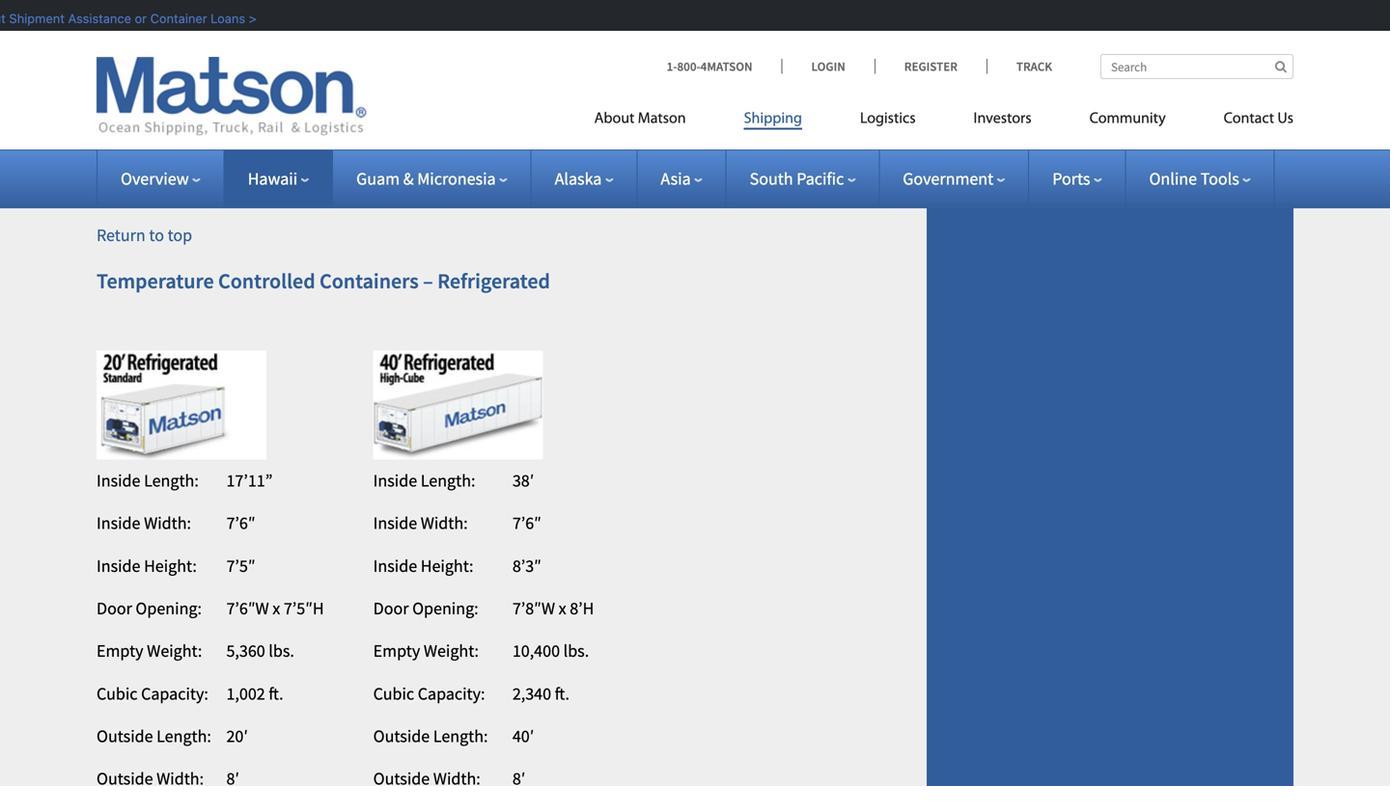 Task type: describe. For each thing, give the bounding box(es) containing it.
ports link
[[1053, 168, 1102, 190]]

pacific
[[797, 168, 844, 190]]

hawaii link
[[248, 168, 309, 190]]

inside height: for 8'3″
[[373, 555, 474, 577]]

7'6″w x 7'5″h
[[226, 598, 324, 620]]

door opening: for 7'6″w x 7'5″h
[[97, 598, 202, 620]]

return
[[97, 225, 146, 246]]

outside length: for 20′
[[97, 726, 211, 748]]

height: for 9'6″
[[157, 116, 209, 137]]

&
[[403, 168, 414, 190]]

track link
[[987, 58, 1052, 74]]

about matson
[[594, 112, 686, 127]]

guam & micronesia link
[[356, 168, 507, 190]]

register link
[[875, 58, 987, 74]]

2,340 ft.
[[512, 683, 570, 705]]

government link
[[903, 168, 1005, 190]]

lbs. for 5,360 lbs.
[[269, 641, 294, 662]]

weight: for 10,400 lbs.
[[424, 641, 479, 662]]

outside for 8′
[[97, 73, 153, 95]]

track
[[1017, 58, 1052, 74]]

17'11"
[[226, 470, 273, 492]]

40′
[[512, 726, 534, 748]]

5,360
[[226, 641, 265, 662]]

ft. for 1,002 ft.
[[269, 683, 283, 705]]

door for 7'6″w x 7'5″h
[[97, 598, 132, 620]]

7'6″ for 17'11"
[[226, 513, 255, 534]]

7'8″w x 8'h
[[512, 598, 594, 620]]

8'h
[[570, 598, 594, 620]]

online tools link
[[1149, 168, 1251, 190]]

7'6″ for 38′
[[512, 513, 542, 534]]

4matson
[[701, 58, 753, 74]]

length: for 17'11"
[[144, 470, 199, 492]]

ports
[[1053, 168, 1090, 190]]

contact
[[1224, 112, 1274, 127]]

1,002
[[226, 683, 265, 705]]

logistics
[[860, 112, 916, 127]]

1-800-4matson link
[[667, 58, 782, 74]]

opening: for 7'6″w x 7'5″h
[[136, 598, 202, 620]]

login link
[[782, 58, 875, 74]]

investors
[[974, 112, 1032, 127]]

outside for 40′
[[373, 726, 430, 748]]

45′
[[226, 30, 248, 52]]

7'8″w
[[512, 598, 555, 620]]

asia link
[[661, 168, 703, 190]]

contact us
[[1224, 112, 1294, 127]]

inside width: for 7'5″
[[97, 513, 191, 534]]

hawaii
[[248, 168, 298, 190]]

40' refrigerated image
[[373, 351, 543, 460]]

logistics link
[[831, 102, 945, 141]]

8′
[[226, 73, 239, 95]]

investors link
[[945, 102, 1061, 141]]

online
[[1149, 168, 1197, 190]]

controlled
[[218, 268, 315, 294]]

guam & micronesia
[[356, 168, 496, 190]]

cubic for 1,002 ft.
[[97, 683, 138, 705]]

outside length: for 45′
[[97, 30, 211, 52]]

alaska
[[555, 168, 602, 190]]

height: for 8'3″
[[421, 555, 474, 577]]

community
[[1090, 112, 1166, 127]]

online tools
[[1149, 168, 1239, 190]]

alaska link
[[555, 168, 613, 190]]

blue matson logo with ocean, shipping, truck, rail and logistics written beneath it. image
[[97, 57, 367, 136]]

5,360 lbs.
[[226, 641, 294, 662]]

2,340
[[512, 683, 551, 705]]

tools
[[1201, 168, 1239, 190]]

temperature controlled containers – refrigerated
[[97, 268, 550, 294]]

cubic capacity: for 1,002 ft.
[[97, 683, 208, 705]]

about matson link
[[594, 102, 715, 141]]

length: for 38′
[[421, 470, 475, 492]]

Search search field
[[1101, 54, 1294, 79]]

us
[[1278, 112, 1294, 127]]



Task type: locate. For each thing, give the bounding box(es) containing it.
login
[[812, 58, 846, 74]]

width: for 9'6″
[[157, 73, 204, 95]]

length: left 38′
[[421, 470, 475, 492]]

inside length: for 17'11"
[[97, 470, 199, 492]]

weight: for 5,360 lbs.
[[147, 641, 202, 662]]

opening: for 7'8″w x 8'h
[[412, 598, 479, 620]]

cubic capacity: for 2,340 ft.
[[373, 683, 485, 705]]

2 door from the left
[[373, 598, 409, 620]]

0 horizontal spatial weight:
[[147, 641, 202, 662]]

1 horizontal spatial lbs.
[[563, 641, 589, 662]]

ft.
[[269, 683, 283, 705], [555, 683, 570, 705]]

door for 7'8″w x 8'h
[[373, 598, 409, 620]]

micronesia
[[417, 168, 496, 190]]

length: for 20′
[[157, 726, 211, 748]]

overview
[[121, 168, 189, 190]]

1 horizontal spatial empty
[[373, 641, 420, 662]]

2 cubic from the left
[[373, 683, 414, 705]]

weight:
[[147, 641, 202, 662], [424, 641, 479, 662]]

height: left the 8'3″ on the left bottom of the page
[[421, 555, 474, 577]]

10,400 lbs.
[[512, 641, 589, 662]]

overview link
[[121, 168, 201, 190]]

lbs. for 10,400 lbs.
[[563, 641, 589, 662]]

2 empty from the left
[[373, 641, 420, 662]]

south
[[750, 168, 793, 190]]

None search field
[[1101, 54, 1294, 79]]

to
[[149, 225, 164, 246]]

8'3″
[[512, 555, 542, 577]]

inside width:
[[97, 513, 191, 534], [373, 513, 468, 534]]

empty for 10,400 lbs.
[[373, 641, 420, 662]]

return to top link
[[97, 225, 192, 246]]

1 x from the left
[[272, 598, 280, 620]]

outside height:
[[97, 116, 209, 137]]

1 door from the left
[[97, 598, 132, 620]]

capacity: for 2,340 ft.
[[418, 683, 485, 705]]

government
[[903, 168, 994, 190]]

0 horizontal spatial door opening:
[[97, 598, 202, 620]]

outside width:
[[97, 73, 204, 95]]

matson
[[638, 112, 686, 127]]

empty weight:
[[97, 641, 202, 662], [373, 641, 479, 662]]

empty for 5,360 lbs.
[[97, 641, 143, 662]]

0 horizontal spatial inside width:
[[97, 513, 191, 534]]

7'6″
[[226, 513, 255, 534], [512, 513, 542, 534]]

capacity: left 2,340 on the bottom left of page
[[418, 683, 485, 705]]

x left 7'5″h
[[272, 598, 280, 620]]

height: for 7'5″
[[144, 555, 197, 577]]

1 horizontal spatial opening:
[[412, 598, 479, 620]]

top
[[168, 225, 192, 246]]

1 horizontal spatial inside length:
[[373, 470, 475, 492]]

1 lbs. from the left
[[269, 641, 294, 662]]

2 empty weight: from the left
[[373, 641, 479, 662]]

length: left 45′
[[157, 30, 211, 52]]

1 inside length: from the left
[[97, 470, 199, 492]]

1-
[[667, 58, 677, 74]]

1 ft. from the left
[[269, 683, 283, 705]]

outside
[[97, 30, 153, 52], [97, 73, 153, 95], [97, 116, 153, 137], [97, 726, 153, 748], [373, 726, 430, 748]]

empty weight: for 5,360 lbs.
[[97, 641, 202, 662]]

outside length: left 20′ on the left of the page
[[97, 726, 211, 748]]

7'6″ up the 8'3″ on the left bottom of the page
[[512, 513, 542, 534]]

x for 7'6″w
[[272, 598, 280, 620]]

capacity: left the 1,002
[[141, 683, 208, 705]]

1 weight: from the left
[[147, 641, 202, 662]]

1 horizontal spatial x
[[559, 598, 566, 620]]

inside height:
[[97, 555, 197, 577], [373, 555, 474, 577]]

shipping
[[744, 112, 802, 127]]

guam
[[356, 168, 400, 190]]

community link
[[1061, 102, 1195, 141]]

door
[[97, 598, 132, 620], [373, 598, 409, 620]]

cubic for 2,340 ft.
[[373, 683, 414, 705]]

inside width: for 8'3″
[[373, 513, 468, 534]]

1 horizontal spatial capacity:
[[418, 683, 485, 705]]

20′
[[226, 726, 248, 748]]

length: left the 17'11"
[[144, 470, 199, 492]]

height: down outside width:
[[157, 116, 209, 137]]

weight: left the 5,360
[[147, 641, 202, 662]]

contact us link
[[1195, 102, 1294, 141]]

1 7'6″ from the left
[[226, 513, 255, 534]]

width:
[[157, 73, 204, 95], [144, 513, 191, 534], [421, 513, 468, 534]]

0 horizontal spatial x
[[272, 598, 280, 620]]

2 opening: from the left
[[412, 598, 479, 620]]

door opening:
[[97, 598, 202, 620], [373, 598, 479, 620]]

opening: left 7'8″w at the left
[[412, 598, 479, 620]]

x left 8'h
[[559, 598, 566, 620]]

1 empty weight: from the left
[[97, 641, 202, 662]]

7'5″h
[[284, 598, 324, 620]]

0 horizontal spatial empty
[[97, 641, 143, 662]]

capacity:
[[141, 683, 208, 705], [418, 683, 485, 705]]

height: left 7'5″
[[144, 555, 197, 577]]

lbs. right the 5,360
[[269, 641, 294, 662]]

1 horizontal spatial empty weight:
[[373, 641, 479, 662]]

800-
[[677, 58, 701, 74]]

height:
[[157, 116, 209, 137], [144, 555, 197, 577], [421, 555, 474, 577]]

inside height: for 7'5″
[[97, 555, 197, 577]]

door opening: for 7'8″w x 8'h
[[373, 598, 479, 620]]

2 7'6″ from the left
[[512, 513, 542, 534]]

outside length: left 40′
[[373, 726, 488, 748]]

lbs. right 10,400
[[563, 641, 589, 662]]

empty
[[97, 641, 143, 662], [373, 641, 420, 662]]

1 horizontal spatial door
[[373, 598, 409, 620]]

0 horizontal spatial inside length:
[[97, 470, 199, 492]]

containers
[[320, 268, 419, 294]]

outside for 20′
[[97, 726, 153, 748]]

inside length:
[[97, 470, 199, 492], [373, 470, 475, 492]]

2 inside height: from the left
[[373, 555, 474, 577]]

0 horizontal spatial ft.
[[269, 683, 283, 705]]

opening: left the 7'6″w
[[136, 598, 202, 620]]

outside length: for 40′
[[373, 726, 488, 748]]

refrigerated
[[437, 268, 550, 294]]

temperature
[[97, 268, 214, 294]]

south pacific
[[750, 168, 844, 190]]

2 x from the left
[[559, 598, 566, 620]]

lbs.
[[269, 641, 294, 662], [563, 641, 589, 662]]

1 horizontal spatial door opening:
[[373, 598, 479, 620]]

ft. right the 1,002
[[269, 683, 283, 705]]

0 horizontal spatial door
[[97, 598, 132, 620]]

1 cubic capacity: from the left
[[97, 683, 208, 705]]

10,400
[[512, 641, 560, 662]]

1 horizontal spatial weight:
[[424, 641, 479, 662]]

about
[[594, 112, 635, 127]]

inside length: for 38′
[[373, 470, 475, 492]]

length:
[[157, 30, 211, 52], [144, 470, 199, 492], [421, 470, 475, 492], [157, 726, 211, 748], [433, 726, 488, 748]]

asia
[[661, 168, 691, 190]]

1 horizontal spatial cubic capacity:
[[373, 683, 485, 705]]

0 horizontal spatial capacity:
[[141, 683, 208, 705]]

opening:
[[136, 598, 202, 620], [412, 598, 479, 620]]

top menu navigation
[[594, 102, 1294, 141]]

1 inside height: from the left
[[97, 555, 197, 577]]

weight: left 10,400
[[424, 641, 479, 662]]

0 horizontal spatial cubic capacity:
[[97, 683, 208, 705]]

1 horizontal spatial ft.
[[555, 683, 570, 705]]

1 capacity: from the left
[[141, 683, 208, 705]]

2 cubic capacity: from the left
[[373, 683, 485, 705]]

outside length: up outside width:
[[97, 30, 211, 52]]

2 ft. from the left
[[555, 683, 570, 705]]

ft. right 2,340 on the bottom left of page
[[555, 683, 570, 705]]

return to top
[[97, 225, 192, 246]]

1 opening: from the left
[[136, 598, 202, 620]]

1 horizontal spatial 7'6″
[[512, 513, 542, 534]]

length: for 40′
[[433, 726, 488, 748]]

1 horizontal spatial cubic
[[373, 683, 414, 705]]

capacity: for 1,002 ft.
[[141, 683, 208, 705]]

2 capacity: from the left
[[418, 683, 485, 705]]

0 horizontal spatial cubic
[[97, 683, 138, 705]]

7'6″ up 7'5″
[[226, 513, 255, 534]]

1,002 ft.
[[226, 683, 283, 705]]

9'6″
[[226, 116, 255, 137]]

1-800-4matson
[[667, 58, 753, 74]]

width: for 7'5″
[[144, 513, 191, 534]]

width: for 8'3″
[[421, 513, 468, 534]]

1 inside width: from the left
[[97, 513, 191, 534]]

2 weight: from the left
[[424, 641, 479, 662]]

7'6″w
[[226, 598, 269, 620]]

0 horizontal spatial 7'6″
[[226, 513, 255, 534]]

1 horizontal spatial inside width:
[[373, 513, 468, 534]]

1 door opening: from the left
[[97, 598, 202, 620]]

1 cubic from the left
[[97, 683, 138, 705]]

1 empty from the left
[[97, 641, 143, 662]]

register
[[904, 58, 958, 74]]

2 inside length: from the left
[[373, 470, 475, 492]]

cubic capacity:
[[97, 683, 208, 705], [373, 683, 485, 705]]

south pacific link
[[750, 168, 856, 190]]

outside for 45′
[[97, 30, 153, 52]]

length: for 45′
[[157, 30, 211, 52]]

x for 7'8″w
[[559, 598, 566, 620]]

0 horizontal spatial lbs.
[[269, 641, 294, 662]]

2 inside width: from the left
[[373, 513, 468, 534]]

7'5″
[[226, 555, 255, 577]]

length: left 40′
[[433, 726, 488, 748]]

empty weight: for 10,400 lbs.
[[373, 641, 479, 662]]

38′
[[512, 470, 534, 492]]

1 horizontal spatial inside height:
[[373, 555, 474, 577]]

outside for 9'6″
[[97, 116, 153, 137]]

0 horizontal spatial inside height:
[[97, 555, 197, 577]]

inside
[[97, 470, 140, 492], [373, 470, 417, 492], [97, 513, 140, 534], [373, 513, 417, 534], [97, 555, 140, 577], [373, 555, 417, 577]]

–
[[423, 268, 433, 294]]

2 lbs. from the left
[[563, 641, 589, 662]]

x
[[272, 598, 280, 620], [559, 598, 566, 620]]

length: left 20′ on the left of the page
[[157, 726, 211, 748]]

ft. for 2,340 ft.
[[555, 683, 570, 705]]

0 horizontal spatial opening:
[[136, 598, 202, 620]]

search image
[[1275, 60, 1287, 73]]

shipping link
[[715, 102, 831, 141]]

2 door opening: from the left
[[373, 598, 479, 620]]

0 horizontal spatial empty weight:
[[97, 641, 202, 662]]



Task type: vqa. For each thing, say whether or not it's contained in the screenshot.
Cubic
yes



